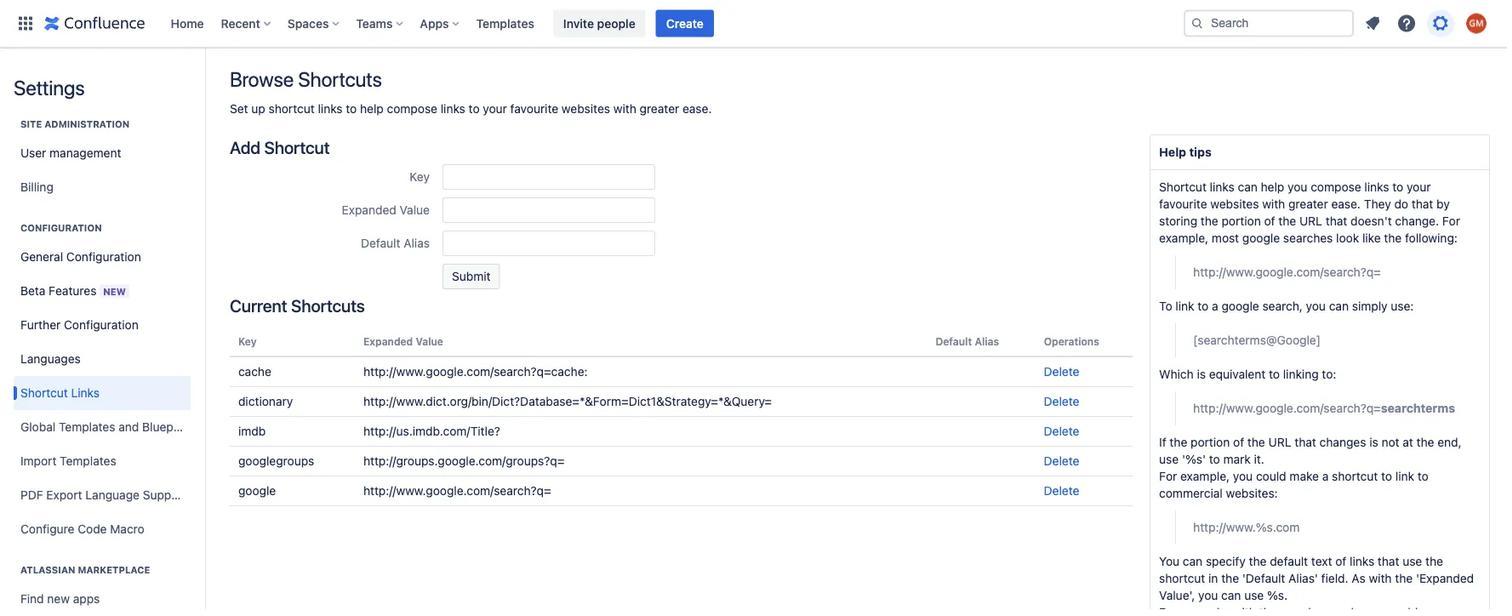 Task type: describe. For each thing, give the bounding box(es) containing it.
2 vertical spatial google
[[238, 484, 276, 498]]

most
[[1212, 231, 1240, 245]]

invite people button
[[553, 10, 646, 37]]

languages
[[20, 352, 81, 366]]

help
[[1160, 145, 1187, 159]]

look
[[1337, 231, 1360, 245]]

default
[[1270, 555, 1309, 569]]

http://www.google.com/search?q=cache:
[[364, 365, 588, 379]]

user management
[[20, 146, 121, 160]]

you can specify the default text of links that use the shortcut in the 'default alias' field.  as with the 'expanded value', you can use %s.
[[1160, 555, 1475, 603]]

Expanded Value text field
[[443, 198, 656, 223]]

pdf export language support
[[20, 488, 187, 502]]

further configuration
[[20, 318, 139, 332]]

your inside shortcut links can help you compose links to your favourite websites with greater ease. they do that by storing the portion of the url that doesn't change. for example, most google searches look like the following:
[[1407, 180, 1432, 194]]

if the portion of the url that changes is not at the end, use '%s' to mark it. for example, you could make a shortcut to link to commercial websites:
[[1160, 436, 1462, 501]]

make
[[1290, 470, 1320, 484]]

and
[[119, 420, 139, 434]]

the right in
[[1222, 572, 1240, 586]]

which
[[1160, 367, 1194, 381]]

can left "simply"
[[1330, 299, 1350, 313]]

delete for http://www.dict.org/bin/dict?database=*&form=dict1&strategy=*&query=
[[1044, 395, 1080, 409]]

2 horizontal spatial use
[[1403, 555, 1423, 569]]

is inside if the portion of the url that changes is not at the end, use '%s' to mark it. for example, you could make a shortcut to link to commercial websites:
[[1370, 436, 1379, 450]]

the up most
[[1201, 214, 1219, 228]]

storing
[[1160, 214, 1198, 228]]

0 vertical spatial shortcut
[[269, 102, 315, 116]]

delete link for http://www.dict.org/bin/dict?database=*&form=dict1&strategy=*&query=
[[1044, 395, 1080, 409]]

help inside shortcut links can help you compose links to your favourite websites with greater ease. they do that by storing the portion of the url that doesn't change. for example, most google searches look like the following:
[[1261, 180, 1285, 194]]

simply
[[1353, 299, 1388, 313]]

Key text field
[[443, 164, 656, 190]]

specify
[[1206, 555, 1246, 569]]

shortcut inside if the portion of the url that changes is not at the end, use '%s' to mark it. for example, you could make a shortcut to link to commercial websites:
[[1333, 470, 1379, 484]]

to:
[[1323, 367, 1337, 381]]

user management link
[[14, 136, 191, 170]]

browse shortcuts
[[230, 67, 382, 91]]

1 vertical spatial expanded
[[364, 335, 413, 347]]

billing
[[20, 180, 54, 194]]

to
[[1160, 299, 1173, 313]]

of inside you can specify the default text of links that use the shortcut in the 'default alias' field.  as with the 'expanded value', you can use %s.
[[1336, 555, 1347, 569]]

configuration for further
[[64, 318, 139, 332]]

billing link
[[14, 170, 191, 204]]

shortcuts for current shortcuts
[[291, 295, 365, 315]]

example, inside if the portion of the url that changes is not at the end, use '%s' to mark it. for example, you could make a shortcut to link to commercial websites:
[[1181, 470, 1230, 484]]

current shortcuts
[[230, 295, 365, 315]]

http://www.%s.com
[[1194, 521, 1300, 535]]

find new apps
[[20, 592, 100, 606]]

settings
[[14, 76, 85, 100]]

http://groups.google.com/groups?q=
[[364, 454, 565, 468]]

up
[[251, 102, 265, 116]]

that up change.
[[1412, 197, 1434, 211]]

atlassian
[[20, 565, 75, 576]]

0 vertical spatial value
[[400, 203, 430, 217]]

the up searches
[[1279, 214, 1297, 228]]

it.
[[1255, 453, 1265, 467]]

links inside you can specify the default text of links that use the shortcut in the 'default alias' field.  as with the 'expanded value', you can use %s.
[[1350, 555, 1375, 569]]

0 vertical spatial greater
[[640, 102, 680, 116]]

'default
[[1243, 572, 1286, 586]]

favourite inside shortcut links can help you compose links to your favourite websites with greater ease. they do that by storing the portion of the url that doesn't change. for example, most google searches look like the following:
[[1160, 197, 1208, 211]]

appswitcher icon image
[[15, 13, 36, 34]]

1 vertical spatial value
[[416, 335, 444, 347]]

teams button
[[351, 10, 410, 37]]

shortcut links link
[[14, 376, 191, 410]]

find
[[20, 592, 44, 606]]

1 horizontal spatial shortcut
[[264, 137, 330, 157]]

cache
[[238, 365, 272, 379]]

help icon image
[[1397, 13, 1418, 34]]

equivalent
[[1210, 367, 1266, 381]]

they
[[1365, 197, 1392, 211]]

url inside if the portion of the url that changes is not at the end, use '%s' to mark it. for example, you could make a shortcut to link to commercial websites:
[[1269, 436, 1292, 450]]

for inside shortcut links can help you compose links to your favourite websites with greater ease. they do that by storing the portion of the url that doesn't change. for example, most google searches look like the following:
[[1443, 214, 1461, 228]]

0 horizontal spatial default alias
[[361, 236, 430, 250]]

compose inside shortcut links can help you compose links to your favourite websites with greater ease. they do that by storing the portion of the url that doesn't change. for example, most google searches look like the following:
[[1311, 180, 1362, 194]]

shortcuts for browse shortcuts
[[298, 67, 382, 91]]

set up shortcut links to help compose links to your favourite websites with greater ease.
[[230, 102, 712, 116]]

tips
[[1190, 145, 1212, 159]]

1 horizontal spatial alias
[[975, 335, 1000, 347]]

the right if at the right of page
[[1170, 436, 1188, 450]]

you inside if the portion of the url that changes is not at the end, use '%s' to mark it. for example, you could make a shortcut to link to commercial websites:
[[1234, 470, 1253, 484]]

user
[[20, 146, 46, 160]]

links
[[71, 386, 100, 400]]

notification icon image
[[1363, 13, 1384, 34]]

to link to a google search, you can simply use:
[[1160, 299, 1415, 313]]

templates for import templates
[[60, 454, 116, 468]]

pdf export language support link
[[14, 478, 191, 513]]

Search field
[[1184, 10, 1355, 37]]

in
[[1209, 572, 1219, 586]]

browse
[[230, 67, 294, 91]]

can right you at the right of the page
[[1183, 555, 1203, 569]]

delete for http://groups.google.com/groups?q=
[[1044, 454, 1080, 468]]

delete link for http://us.imdb.com/title?
[[1044, 424, 1080, 438]]

of inside if the portion of the url that changes is not at the end, use '%s' to mark it. for example, you could make a shortcut to link to commercial websites:
[[1234, 436, 1245, 450]]

configure code macro link
[[14, 513, 191, 547]]

alias'
[[1289, 572, 1319, 586]]

websites:
[[1227, 487, 1279, 501]]

that inside if the portion of the url that changes is not at the end, use '%s' to mark it. for example, you could make a shortcut to link to commercial websites:
[[1295, 436, 1317, 450]]

with inside you can specify the default text of links that use the shortcut in the 'default alias' field.  as with the 'expanded value', you can use %s.
[[1370, 572, 1393, 586]]

0 vertical spatial configuration
[[20, 223, 102, 234]]

0 horizontal spatial your
[[483, 102, 507, 116]]

create link
[[656, 10, 714, 37]]

like
[[1363, 231, 1382, 245]]

configuration for general
[[66, 250, 141, 264]]

'%s'
[[1183, 453, 1206, 467]]

further
[[20, 318, 61, 332]]

0 horizontal spatial help
[[360, 102, 384, 116]]

site administration group
[[14, 100, 191, 209]]

you
[[1160, 555, 1180, 569]]

0 vertical spatial http://www.google.com/search?q=
[[1194, 265, 1382, 279]]

search image
[[1191, 17, 1205, 30]]

global templates and blueprints
[[20, 420, 198, 434]]

home
[[171, 16, 204, 30]]

do
[[1395, 197, 1409, 211]]

not
[[1382, 436, 1400, 450]]

to inside shortcut links can help you compose links to your favourite websites with greater ease. they do that by storing the portion of the url that doesn't change. for example, most google searches look like the following:
[[1393, 180, 1404, 194]]

beta
[[20, 284, 45, 298]]

2 vertical spatial http://www.google.com/search?q=
[[364, 484, 551, 498]]

that inside you can specify the default text of links that use the shortcut in the 'default alias' field.  as with the 'expanded value', you can use %s.
[[1378, 555, 1400, 569]]

%s.
[[1268, 589, 1288, 603]]

help tips
[[1160, 145, 1212, 159]]

your profile and preferences image
[[1467, 13, 1487, 34]]

link inside if the portion of the url that changes is not at the end, use '%s' to mark it. for example, you could make a shortcut to link to commercial websites:
[[1396, 470, 1415, 484]]

which is equivalent to linking to:
[[1160, 367, 1337, 381]]

can down specify
[[1222, 589, 1242, 603]]

0 vertical spatial a
[[1212, 299, 1219, 313]]

value',
[[1160, 589, 1196, 603]]

delete link for http://www.google.com/search?q=
[[1044, 484, 1080, 498]]

apps
[[420, 16, 449, 30]]

shortcut for shortcut links can help you compose links to your favourite websites with greater ease. they do that by storing the portion of the url that doesn't change. for example, most google searches look like the following:
[[1160, 180, 1207, 194]]

0 horizontal spatial ease.
[[683, 102, 712, 116]]

recent
[[221, 16, 260, 30]]

1 vertical spatial http://www.google.com/search?q=
[[1194, 401, 1382, 415]]

could
[[1257, 470, 1287, 484]]



Task type: locate. For each thing, give the bounding box(es) containing it.
1 horizontal spatial default
[[936, 335, 972, 347]]

new
[[47, 592, 70, 606]]

that up make
[[1295, 436, 1317, 450]]

2 delete from the top
[[1044, 395, 1080, 409]]

new
[[103, 286, 126, 297]]

configure
[[20, 522, 74, 536]]

Default Alias text field
[[443, 231, 656, 256]]

None submit
[[443, 264, 500, 289]]

1 horizontal spatial use
[[1245, 589, 1265, 603]]

beta features new
[[20, 284, 126, 298]]

example, down the '%s'
[[1181, 470, 1230, 484]]

import templates link
[[14, 444, 191, 478]]

site
[[20, 119, 42, 130]]

0 horizontal spatial is
[[1198, 367, 1206, 381]]

templates up pdf export language support link
[[60, 454, 116, 468]]

3 delete link from the top
[[1044, 424, 1080, 438]]

1 vertical spatial favourite
[[1160, 197, 1208, 211]]

find new apps link
[[14, 582, 191, 610]]

configuration group
[[14, 204, 198, 552]]

0 vertical spatial with
[[614, 102, 637, 116]]

2 horizontal spatial of
[[1336, 555, 1347, 569]]

0 horizontal spatial key
[[238, 335, 257, 347]]

languages link
[[14, 342, 191, 376]]

configuration up new
[[66, 250, 141, 264]]

a inside if the portion of the url that changes is not at the end, use '%s' to mark it. for example, you could make a shortcut to link to commercial websites:
[[1323, 470, 1329, 484]]

templates down links
[[59, 420, 115, 434]]

4 delete link from the top
[[1044, 454, 1080, 468]]

websites inside shortcut links can help you compose links to your favourite websites with greater ease. they do that by storing the portion of the url that doesn't change. for example, most google searches look like the following:
[[1211, 197, 1260, 211]]

templates right apps popup button
[[476, 16, 535, 30]]

url up could
[[1269, 436, 1292, 450]]

ease. inside shortcut links can help you compose links to your favourite websites with greater ease. they do that by storing the portion of the url that doesn't change. for example, most google searches look like the following:
[[1332, 197, 1361, 211]]

greater inside shortcut links can help you compose links to your favourite websites with greater ease. they do that by storing the portion of the url that doesn't change. for example, most google searches look like the following:
[[1289, 197, 1329, 211]]

1 vertical spatial with
[[1263, 197, 1286, 211]]

websites up most
[[1211, 197, 1260, 211]]

2 horizontal spatial with
[[1370, 572, 1393, 586]]

1 vertical spatial templates
[[59, 420, 115, 434]]

with
[[614, 102, 637, 116], [1263, 197, 1286, 211], [1370, 572, 1393, 586]]

example,
[[1160, 231, 1209, 245], [1181, 470, 1230, 484]]

templates inside global element
[[476, 16, 535, 30]]

1 horizontal spatial is
[[1370, 436, 1379, 450]]

greater
[[640, 102, 680, 116], [1289, 197, 1329, 211]]

shortcut inside you can specify the default text of links that use the shortcut in the 'default alias' field.  as with the 'expanded value', you can use %s.
[[1160, 572, 1206, 586]]

http://www.google.com/search?q=
[[1194, 265, 1382, 279], [1194, 401, 1382, 415], [364, 484, 551, 498]]

0 horizontal spatial shortcut
[[20, 386, 68, 400]]

http://www.google.com/search?q= down "http://groups.google.com/groups?q="
[[364, 484, 551, 498]]

0 vertical spatial expanded value
[[342, 203, 430, 217]]

general
[[20, 250, 63, 264]]

1 horizontal spatial compose
[[1311, 180, 1362, 194]]

shortcut down the changes
[[1333, 470, 1379, 484]]

0 horizontal spatial greater
[[640, 102, 680, 116]]

with inside shortcut links can help you compose links to your favourite websites with greater ease. they do that by storing the portion of the url that doesn't change. for example, most google searches look like the following:
[[1263, 197, 1286, 211]]

1 vertical spatial key
[[238, 335, 257, 347]]

0 vertical spatial websites
[[562, 102, 610, 116]]

portion inside if the portion of the url that changes is not at the end, use '%s' to mark it. for example, you could make a shortcut to link to commercial websites:
[[1191, 436, 1231, 450]]

http://www.google.com/search?q= down linking
[[1194, 401, 1382, 415]]

1 horizontal spatial shortcut
[[1160, 572, 1206, 586]]

1 horizontal spatial key
[[410, 170, 430, 184]]

that right text
[[1378, 555, 1400, 569]]

1 vertical spatial websites
[[1211, 197, 1260, 211]]

apps
[[73, 592, 100, 606]]

0 vertical spatial expanded
[[342, 203, 397, 217]]

2 vertical spatial shortcut
[[20, 386, 68, 400]]

favourite
[[511, 102, 559, 116], [1160, 197, 1208, 211]]

1 vertical spatial of
[[1234, 436, 1245, 450]]

field.
[[1322, 572, 1349, 586]]

portion up most
[[1222, 214, 1262, 228]]

can up most
[[1238, 180, 1258, 194]]

1 horizontal spatial ease.
[[1332, 197, 1361, 211]]

0 vertical spatial your
[[483, 102, 507, 116]]

1 delete from the top
[[1044, 365, 1080, 379]]

1 vertical spatial your
[[1407, 180, 1432, 194]]

1 horizontal spatial link
[[1396, 470, 1415, 484]]

delete link for http://www.google.com/search?q=cache:
[[1044, 365, 1080, 379]]

5 delete link from the top
[[1044, 484, 1080, 498]]

example, inside shortcut links can help you compose links to your favourite websites with greater ease. they do that by storing the portion of the url that doesn't change. for example, most google searches look like the following:
[[1160, 231, 1209, 245]]

websites up key text field
[[562, 102, 610, 116]]

for
[[1443, 214, 1461, 228], [1160, 470, 1178, 484]]

shortcut down browse shortcuts
[[269, 102, 315, 116]]

favourite up 'storing' at the top of the page
[[1160, 197, 1208, 211]]

shortcut up 'storing' at the top of the page
[[1160, 180, 1207, 194]]

the right like
[[1385, 231, 1403, 245]]

shortcut for shortcut links
[[20, 386, 68, 400]]

text
[[1312, 555, 1333, 569]]

default alias
[[361, 236, 430, 250], [936, 335, 1000, 347]]

0 vertical spatial portion
[[1222, 214, 1262, 228]]

following:
[[1406, 231, 1458, 245]]

for inside if the portion of the url that changes is not at the end, use '%s' to mark it. for example, you could make a shortcut to link to commercial websites:
[[1160, 470, 1178, 484]]

portion up the '%s'
[[1191, 436, 1231, 450]]

for up commercial
[[1160, 470, 1178, 484]]

features
[[49, 284, 97, 298]]

you up searches
[[1288, 180, 1308, 194]]

create
[[666, 16, 704, 30]]

general configuration
[[20, 250, 141, 264]]

0 vertical spatial is
[[1198, 367, 1206, 381]]

0 vertical spatial favourite
[[511, 102, 559, 116]]

link down at
[[1396, 470, 1415, 484]]

http://www.google.com/search?q= searchterms
[[1194, 401, 1456, 415]]

0 vertical spatial default alias
[[361, 236, 430, 250]]

recent button
[[216, 10, 277, 37]]

the up "it."
[[1248, 436, 1266, 450]]

0 vertical spatial link
[[1176, 299, 1195, 313]]

google
[[1243, 231, 1281, 245], [1222, 299, 1260, 313], [238, 484, 276, 498]]

help down browse shortcuts
[[360, 102, 384, 116]]

linking
[[1284, 367, 1319, 381]]

1 vertical spatial default
[[936, 335, 972, 347]]

1 vertical spatial for
[[1160, 470, 1178, 484]]

0 vertical spatial default
[[361, 236, 401, 250]]

help
[[360, 102, 384, 116], [1261, 180, 1285, 194]]

delete for http://us.imdb.com/title?
[[1044, 424, 1080, 438]]

shortcut up the global
[[20, 386, 68, 400]]

as
[[1352, 572, 1366, 586]]

import
[[20, 454, 57, 468]]

shortcut inside configuration group
[[20, 386, 68, 400]]

pdf
[[20, 488, 43, 502]]

banner
[[0, 0, 1508, 48]]

marketplace
[[78, 565, 150, 576]]

blueprints
[[142, 420, 198, 434]]

expanded
[[342, 203, 397, 217], [364, 335, 413, 347]]

0 vertical spatial google
[[1243, 231, 1281, 245]]

2 horizontal spatial shortcut
[[1333, 470, 1379, 484]]

value
[[400, 203, 430, 217], [416, 335, 444, 347]]

you
[[1288, 180, 1308, 194], [1307, 299, 1326, 313], [1234, 470, 1253, 484], [1199, 589, 1219, 603]]

the up ''default'
[[1249, 555, 1267, 569]]

templates link
[[471, 10, 540, 37]]

0 vertical spatial shortcut
[[264, 137, 330, 157]]

1 vertical spatial google
[[1222, 299, 1260, 313]]

portion inside shortcut links can help you compose links to your favourite websites with greater ease. they do that by storing the portion of the url that doesn't change. for example, most google searches look like the following:
[[1222, 214, 1262, 228]]

by
[[1437, 197, 1451, 211]]

banner containing home
[[0, 0, 1508, 48]]

can
[[1238, 180, 1258, 194], [1330, 299, 1350, 313], [1183, 555, 1203, 569], [1222, 589, 1242, 603]]

you right search,
[[1307, 299, 1326, 313]]

to
[[346, 102, 357, 116], [469, 102, 480, 116], [1393, 180, 1404, 194], [1198, 299, 1209, 313], [1269, 367, 1281, 381], [1210, 453, 1221, 467], [1382, 470, 1393, 484], [1418, 470, 1429, 484]]

support
[[143, 488, 187, 502]]

you down in
[[1199, 589, 1219, 603]]

a right make
[[1323, 470, 1329, 484]]

global element
[[10, 0, 1181, 47]]

can inside shortcut links can help you compose links to your favourite websites with greater ease. they do that by storing the portion of the url that doesn't change. for example, most google searches look like the following:
[[1238, 180, 1258, 194]]

1 vertical spatial shortcut
[[1333, 470, 1379, 484]]

people
[[597, 16, 636, 30]]

apps button
[[415, 10, 466, 37]]

is left not in the right bottom of the page
[[1370, 436, 1379, 450]]

templates for global templates and blueprints
[[59, 420, 115, 434]]

1 horizontal spatial help
[[1261, 180, 1285, 194]]

2 vertical spatial templates
[[60, 454, 116, 468]]

0 vertical spatial use
[[1160, 453, 1179, 467]]

2 vertical spatial with
[[1370, 572, 1393, 586]]

general configuration link
[[14, 240, 191, 274]]

1 vertical spatial default alias
[[936, 335, 1000, 347]]

2 delete link from the top
[[1044, 395, 1080, 409]]

1 vertical spatial shortcut
[[1160, 180, 1207, 194]]

the
[[1201, 214, 1219, 228], [1279, 214, 1297, 228], [1385, 231, 1403, 245], [1170, 436, 1188, 450], [1248, 436, 1266, 450], [1417, 436, 1435, 450], [1249, 555, 1267, 569], [1426, 555, 1444, 569], [1222, 572, 1240, 586], [1396, 572, 1414, 586]]

use down ''default'
[[1245, 589, 1265, 603]]

settings icon image
[[1431, 13, 1452, 34]]

that up look
[[1326, 214, 1348, 228]]

1 horizontal spatial favourite
[[1160, 197, 1208, 211]]

current
[[230, 295, 287, 315]]

shortcut right add
[[264, 137, 330, 157]]

1 horizontal spatial your
[[1407, 180, 1432, 194]]

if
[[1160, 436, 1167, 450]]

atlassian marketplace group
[[14, 547, 191, 610]]

http://us.imdb.com/title?
[[364, 424, 501, 438]]

http://www.google.com/search?q= up to link to a google search, you can simply use:
[[1194, 265, 1382, 279]]

0 horizontal spatial link
[[1176, 299, 1195, 313]]

favourite up key text field
[[511, 102, 559, 116]]

collapse sidebar image
[[186, 56, 223, 90]]

5 delete from the top
[[1044, 484, 1080, 498]]

1 vertical spatial example,
[[1181, 470, 1230, 484]]

configure code macro
[[20, 522, 145, 536]]

1 horizontal spatial a
[[1323, 470, 1329, 484]]

management
[[50, 146, 121, 160]]

0 vertical spatial shortcuts
[[298, 67, 382, 91]]

link right to
[[1176, 299, 1195, 313]]

is right the which
[[1198, 367, 1206, 381]]

spaces
[[288, 16, 329, 30]]

1 horizontal spatial for
[[1443, 214, 1461, 228]]

0 horizontal spatial url
[[1269, 436, 1292, 450]]

configuration up general
[[20, 223, 102, 234]]

shortcuts right current
[[291, 295, 365, 315]]

of
[[1265, 214, 1276, 228], [1234, 436, 1245, 450], [1336, 555, 1347, 569]]

google down googlegroups
[[238, 484, 276, 498]]

2 vertical spatial use
[[1245, 589, 1265, 603]]

1 delete link from the top
[[1044, 365, 1080, 379]]

language
[[85, 488, 140, 502]]

shortcuts
[[298, 67, 382, 91], [291, 295, 365, 315]]

0 horizontal spatial with
[[614, 102, 637, 116]]

configuration up "languages" link
[[64, 318, 139, 332]]

1 vertical spatial alias
[[975, 335, 1000, 347]]

1 vertical spatial expanded value
[[364, 335, 444, 347]]

1 vertical spatial a
[[1323, 470, 1329, 484]]

0 horizontal spatial default
[[361, 236, 401, 250]]

add shortcut
[[230, 137, 330, 157]]

0 horizontal spatial alias
[[404, 236, 430, 250]]

[searchterms@google]
[[1194, 333, 1321, 347]]

1 vertical spatial ease.
[[1332, 197, 1361, 211]]

0 vertical spatial url
[[1300, 214, 1323, 228]]

you down mark
[[1234, 470, 1253, 484]]

0 vertical spatial compose
[[387, 102, 438, 116]]

1 horizontal spatial of
[[1265, 214, 1276, 228]]

1 horizontal spatial default alias
[[936, 335, 1000, 347]]

1 vertical spatial shortcuts
[[291, 295, 365, 315]]

1 horizontal spatial greater
[[1289, 197, 1329, 211]]

delete for http://www.google.com/search?q=
[[1044, 484, 1080, 498]]

0 vertical spatial of
[[1265, 214, 1276, 228]]

1 horizontal spatial url
[[1300, 214, 1323, 228]]

0 vertical spatial templates
[[476, 16, 535, 30]]

url up searches
[[1300, 214, 1323, 228]]

1 vertical spatial compose
[[1311, 180, 1362, 194]]

your
[[483, 102, 507, 116], [1407, 180, 1432, 194]]

shortcut links
[[20, 386, 100, 400]]

shortcut up value',
[[1160, 572, 1206, 586]]

2 vertical spatial shortcut
[[1160, 572, 1206, 586]]

the right at
[[1417, 436, 1435, 450]]

portion
[[1222, 214, 1262, 228], [1191, 436, 1231, 450]]

0 vertical spatial help
[[360, 102, 384, 116]]

google inside shortcut links can help you compose links to your favourite websites with greater ease. they do that by storing the portion of the url that doesn't change. for example, most google searches look like the following:
[[1243, 231, 1281, 245]]

0 vertical spatial key
[[410, 170, 430, 184]]

shortcut inside shortcut links can help you compose links to your favourite websites with greater ease. they do that by storing the portion of the url that doesn't change. for example, most google searches look like the following:
[[1160, 180, 1207, 194]]

4 delete from the top
[[1044, 454, 1080, 468]]

macro
[[110, 522, 145, 536]]

delete
[[1044, 365, 1080, 379], [1044, 395, 1080, 409], [1044, 424, 1080, 438], [1044, 454, 1080, 468], [1044, 484, 1080, 498]]

global templates and blueprints link
[[14, 410, 198, 444]]

shortcut links can help you compose links to your favourite websites with greater ease. they do that by storing the portion of the url that doesn't change. for example, most google searches look like the following:
[[1160, 180, 1461, 245]]

1 vertical spatial configuration
[[66, 250, 141, 264]]

delete for http://www.google.com/search?q=cache:
[[1044, 365, 1080, 379]]

configuration inside "link"
[[64, 318, 139, 332]]

0 horizontal spatial favourite
[[511, 102, 559, 116]]

0 horizontal spatial shortcut
[[269, 102, 315, 116]]

use up 'expanded
[[1403, 555, 1423, 569]]

the left 'expanded
[[1396, 572, 1414, 586]]

a right to
[[1212, 299, 1219, 313]]

confluence image
[[44, 13, 145, 34], [44, 13, 145, 34]]

0 horizontal spatial use
[[1160, 453, 1179, 467]]

searchterms
[[1382, 401, 1456, 415]]

1 horizontal spatial with
[[1263, 197, 1286, 211]]

code
[[78, 522, 107, 536]]

you inside shortcut links can help you compose links to your favourite websites with greater ease. they do that by storing the portion of the url that doesn't change. for example, most google searches look like the following:
[[1288, 180, 1308, 194]]

invite
[[564, 16, 594, 30]]

change.
[[1396, 214, 1440, 228]]

shortcut
[[264, 137, 330, 157], [1160, 180, 1207, 194], [20, 386, 68, 400]]

help up searches
[[1261, 180, 1285, 194]]

invite people
[[564, 16, 636, 30]]

the up 'expanded
[[1426, 555, 1444, 569]]

example, down 'storing' at the top of the page
[[1160, 231, 1209, 245]]

use down if at the right of page
[[1160, 453, 1179, 467]]

of inside shortcut links can help you compose links to your favourite websites with greater ease. they do that by storing the portion of the url that doesn't change. for example, most google searches look like the following:
[[1265, 214, 1276, 228]]

you inside you can specify the default text of links that use the shortcut in the 'default alias' field.  as with the 'expanded value', you can use %s.
[[1199, 589, 1219, 603]]

teams
[[356, 16, 393, 30]]

google right most
[[1243, 231, 1281, 245]]

use inside if the portion of the url that changes is not at the end, use '%s' to mark it. for example, you could make a shortcut to link to commercial websites:
[[1160, 453, 1179, 467]]

operations
[[1044, 335, 1100, 347]]

shortcuts down spaces popup button
[[298, 67, 382, 91]]

compose
[[387, 102, 438, 116], [1311, 180, 1362, 194]]

1 vertical spatial link
[[1396, 470, 1415, 484]]

use:
[[1391, 299, 1415, 313]]

for down by
[[1443, 214, 1461, 228]]

1 vertical spatial help
[[1261, 180, 1285, 194]]

export
[[46, 488, 82, 502]]

0 horizontal spatial websites
[[562, 102, 610, 116]]

delete link for http://groups.google.com/groups?q=
[[1044, 454, 1080, 468]]

url inside shortcut links can help you compose links to your favourite websites with greater ease. they do that by storing the portion of the url that doesn't change. for example, most google searches look like the following:
[[1300, 214, 1323, 228]]

0 horizontal spatial of
[[1234, 436, 1245, 450]]

1 vertical spatial use
[[1403, 555, 1423, 569]]

google up the [searchterms@google]
[[1222, 299, 1260, 313]]

administration
[[44, 119, 130, 130]]

3 delete from the top
[[1044, 424, 1080, 438]]

default
[[361, 236, 401, 250], [936, 335, 972, 347]]



Task type: vqa. For each thing, say whether or not it's contained in the screenshot.
the leftmost be
no



